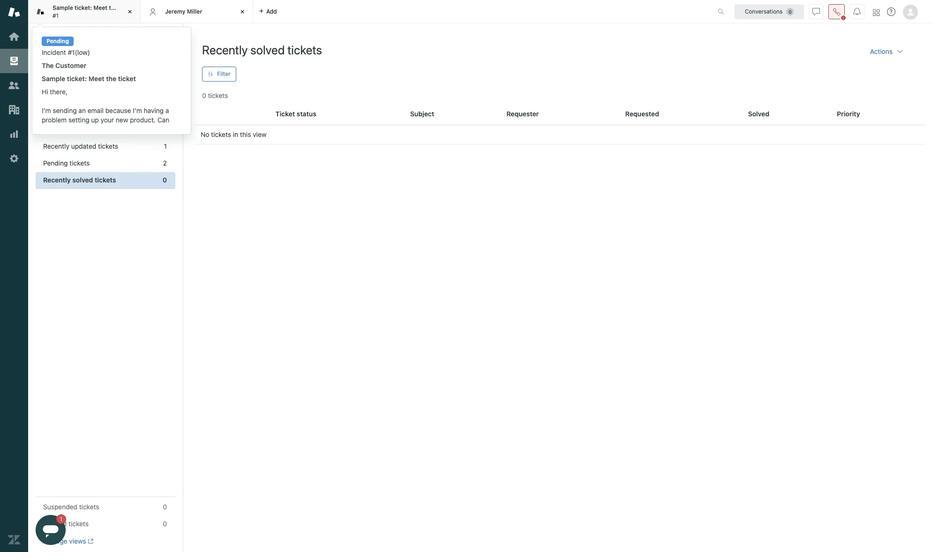 Task type: describe. For each thing, give the bounding box(es) containing it.
zendesk image
[[8, 534, 20, 546]]

main element
[[0, 0, 28, 552]]

customers image
[[8, 79, 20, 92]]

close image
[[238, 7, 247, 16]]

your unsolved tickets
[[43, 92, 108, 99]]

the inside hi there, i'm sending an email because i'm having a problem setting up your new product. can you help me troubleshoot? thanks, the customer
[[42, 153, 53, 161]]

hi
[[42, 88, 48, 96]]

email
[[88, 107, 104, 114]]

0 for suspended tickets
[[163, 503, 167, 511]]

miller
[[187, 8, 202, 15]]

manage
[[43, 537, 67, 545]]

there,
[[50, 88, 68, 96]]

manage views
[[43, 537, 86, 545]]

ticket status
[[276, 110, 317, 118]]

priority
[[838, 110, 861, 118]]

2 i'm from the left
[[133, 107, 142, 114]]

shared
[[36, 69, 58, 77]]

0 vertical spatial recently
[[202, 43, 248, 57]]

thanks,
[[42, 144, 66, 152]]

reporting image
[[8, 128, 20, 140]]

sending
[[53, 107, 77, 114]]

ticket: for sample ticket: meet the ticket #1
[[75, 4, 92, 11]]

0 tickets
[[202, 92, 228, 99]]

me
[[69, 125, 79, 133]]

1 vertical spatial solved
[[72, 176, 93, 184]]

add
[[267, 8, 277, 15]]

recently for 1
[[43, 142, 69, 150]]

in
[[233, 130, 238, 138]]

the for sample ticket: meet the ticket #1
[[109, 4, 118, 11]]

an
[[79, 107, 86, 114]]

0 for recently solved tickets
[[163, 176, 167, 184]]

sample ticket: meet the ticket #1
[[53, 4, 135, 19]]

1 vertical spatial recently solved tickets
[[43, 176, 116, 184]]

status
[[297, 110, 317, 118]]

pending for tickets
[[43, 159, 68, 167]]

filter
[[217, 70, 231, 77]]

1 vertical spatial 1
[[164, 142, 167, 150]]

subject
[[411, 110, 435, 118]]

meet for sample ticket: meet the ticket #1
[[94, 4, 107, 11]]

add button
[[253, 0, 283, 23]]

help
[[54, 125, 67, 133]]

ticket
[[276, 110, 295, 118]]

1 inside pending incident # 1 ( low )
[[72, 48, 75, 56]]

up
[[91, 116, 99, 124]]

zendesk support image
[[8, 6, 20, 18]]

0 for deleted tickets
[[163, 520, 167, 528]]

a
[[166, 107, 169, 114]]

1 i'm from the left
[[42, 107, 51, 114]]

notifications image
[[854, 8, 862, 15]]

jeremy miller tab
[[141, 0, 253, 23]]

(opens in a new tab) image
[[86, 539, 93, 544]]

unsolved for all
[[52, 125, 80, 133]]

get started image
[[8, 31, 20, 43]]

sample ticket: meet the ticket
[[42, 75, 136, 83]]

shared button
[[28, 60, 158, 88]]

troubleshoot?
[[80, 125, 122, 133]]

ticket for sample ticket: meet the ticket #1
[[120, 4, 135, 11]]

view
[[253, 130, 267, 138]]

views
[[69, 537, 86, 545]]



Task type: locate. For each thing, give the bounding box(es) containing it.
the left close image
[[109, 4, 118, 11]]

sample
[[53, 4, 73, 11], [42, 75, 65, 83]]

problem
[[42, 116, 67, 124]]

customer inside hi there, i'm sending an email because i'm having a problem setting up your new product. can you help me troubleshoot? thanks, the customer
[[55, 153, 85, 161]]

i'm
[[42, 107, 51, 114], [133, 107, 142, 114]]

recently for 0
[[43, 176, 71, 184]]

0 vertical spatial customer
[[55, 61, 86, 69]]

(
[[75, 48, 77, 56]]

tab
[[28, 0, 141, 23]]

meet up your unsolved tickets 'link'
[[89, 75, 105, 83]]

ticket:
[[75, 4, 92, 11], [67, 75, 87, 83]]

tickets
[[288, 43, 322, 57], [88, 92, 108, 99], [208, 92, 228, 99], [81, 108, 101, 116], [82, 125, 102, 133], [211, 130, 231, 138], [98, 142, 118, 150], [70, 159, 90, 167], [95, 176, 116, 184], [79, 503, 99, 511], [69, 520, 89, 528]]

1
[[72, 48, 75, 56], [164, 142, 167, 150]]

0 vertical spatial ticket
[[120, 4, 135, 11]]

meet for sample ticket: meet the ticket
[[89, 75, 105, 83]]

views image
[[8, 55, 20, 67]]

this
[[240, 130, 251, 138]]

product.
[[130, 116, 156, 124]]

filter button
[[202, 67, 236, 82]]

1 horizontal spatial i'm
[[133, 107, 142, 114]]

i'm up problem
[[42, 107, 51, 114]]

1 vertical spatial ticket
[[118, 75, 136, 83]]

unassigned
[[43, 108, 79, 116]]

recently solved tickets down pending tickets
[[43, 176, 116, 184]]

sample up "there,"
[[42, 75, 65, 83]]

new
[[116, 116, 128, 124]]

your
[[43, 92, 57, 99]]

0 vertical spatial meet
[[94, 4, 107, 11]]

jeremy miller
[[165, 8, 202, 15]]

pending tickets
[[43, 159, 90, 167]]

manage views link
[[43, 537, 93, 546]]

customer
[[55, 61, 86, 69], [55, 153, 85, 161]]

sample up the #1
[[53, 4, 73, 11]]

0 for unassigned tickets
[[163, 108, 167, 116]]

0 horizontal spatial recently solved tickets
[[43, 176, 116, 184]]

)
[[88, 48, 90, 56]]

jeremy
[[165, 8, 186, 15]]

recently down pending tickets
[[43, 176, 71, 184]]

conversations button
[[735, 4, 805, 19]]

admin image
[[8, 153, 20, 165]]

organizations image
[[8, 104, 20, 116]]

solved down the add popup button
[[251, 43, 285, 57]]

ticket: up your unsolved tickets
[[67, 75, 87, 83]]

0 vertical spatial ticket:
[[75, 4, 92, 11]]

tabs tab list
[[28, 0, 709, 23]]

ticket: inside sample ticket: meet the ticket #1
[[75, 4, 92, 11]]

pending for incident
[[46, 38, 69, 45]]

your
[[101, 116, 114, 124]]

recently solved tickets down the add popup button
[[202, 43, 322, 57]]

pending
[[46, 38, 69, 45], [43, 159, 68, 167]]

conversations
[[746, 8, 783, 15]]

recently
[[202, 43, 248, 57], [43, 142, 69, 150], [43, 176, 71, 184]]

1 vertical spatial meet
[[89, 75, 105, 83]]

1 vertical spatial the
[[42, 153, 53, 161]]

because
[[105, 107, 131, 114]]

the up your unsolved tickets 'link'
[[106, 75, 116, 83]]

recently updated tickets
[[43, 142, 118, 150]]

sample for sample ticket: meet the ticket #1
[[53, 4, 73, 11]]

deleted tickets
[[43, 520, 89, 528]]

deleted
[[43, 520, 67, 528]]

1 horizontal spatial solved
[[251, 43, 285, 57]]

can
[[158, 116, 169, 124]]

unsolved up sending
[[59, 92, 86, 99]]

setting
[[69, 116, 89, 124]]

1 left low
[[72, 48, 75, 56]]

1 vertical spatial pending
[[43, 159, 68, 167]]

0 horizontal spatial i'm
[[42, 107, 51, 114]]

1 vertical spatial the
[[106, 75, 116, 83]]

1 horizontal spatial recently solved tickets
[[202, 43, 322, 57]]

suspended
[[43, 503, 77, 511]]

get help image
[[888, 8, 896, 16]]

pending incident # 1 ( low )
[[42, 38, 90, 56]]

0 vertical spatial unsolved
[[59, 92, 86, 99]]

recently up filter
[[202, 43, 248, 57]]

0 vertical spatial pending
[[46, 38, 69, 45]]

0 vertical spatial sample
[[53, 4, 73, 11]]

ticket
[[120, 4, 135, 11], [118, 75, 136, 83]]

ticket inside sample ticket: meet the ticket #1
[[120, 4, 135, 11]]

#
[[68, 48, 72, 56]]

incident
[[42, 48, 66, 56]]

customer down #
[[55, 61, 86, 69]]

updated
[[71, 142, 96, 150]]

all unsolved tickets
[[43, 125, 102, 133]]

the
[[109, 4, 118, 11], [106, 75, 116, 83]]

requester
[[507, 110, 539, 118]]

unsolved for your
[[59, 92, 86, 99]]

having
[[144, 107, 164, 114]]

the customer
[[42, 61, 86, 69]]

the down thanks,
[[42, 153, 53, 161]]

0 horizontal spatial 1
[[72, 48, 75, 56]]

pending down thanks,
[[43, 159, 68, 167]]

pending up incident on the left of page
[[46, 38, 69, 45]]

0 vertical spatial solved
[[251, 43, 285, 57]]

actions button
[[863, 42, 912, 61]]

2 vertical spatial recently
[[43, 176, 71, 184]]

meet left close image
[[94, 4, 107, 11]]

requested
[[626, 110, 660, 118]]

solved
[[251, 43, 285, 57], [72, 176, 93, 184]]

hi there, i'm sending an email because i'm having a problem setting up your new product. can you help me troubleshoot? thanks, the customer
[[42, 88, 169, 161]]

ticket: up pending incident # 1 ( low )
[[75, 4, 92, 11]]

suspended tickets
[[43, 503, 99, 511]]

1 vertical spatial recently
[[43, 142, 69, 150]]

unsolved
[[59, 92, 86, 99], [52, 125, 80, 133]]

tickets inside 'link'
[[88, 92, 108, 99]]

sample for sample ticket: meet the ticket
[[42, 75, 65, 83]]

i'm up "product."
[[133, 107, 142, 114]]

2 the from the top
[[42, 153, 53, 161]]

close image
[[125, 7, 135, 16]]

button displays agent's chat status as invisible. image
[[813, 8, 821, 15]]

meet
[[94, 4, 107, 11], [89, 75, 105, 83]]

0 horizontal spatial solved
[[72, 176, 93, 184]]

2
[[163, 159, 167, 167]]

no
[[201, 130, 209, 138]]

1 vertical spatial customer
[[55, 153, 85, 161]]

#1
[[53, 12, 59, 19]]

solved
[[749, 110, 770, 118]]

ticket: for sample ticket: meet the ticket
[[67, 75, 87, 83]]

sample inside sample ticket: meet the ticket #1
[[53, 4, 73, 11]]

your unsolved tickets link
[[36, 88, 176, 105]]

unassigned tickets
[[43, 108, 101, 116]]

all
[[43, 125, 51, 133]]

tooltip containing incident
[[32, 27, 191, 161]]

actions
[[871, 47, 893, 55]]

unsolved inside your unsolved tickets 'link'
[[59, 92, 86, 99]]

0
[[202, 92, 206, 99], [163, 108, 167, 116], [163, 176, 167, 184], [163, 503, 167, 511], [163, 520, 167, 528]]

views
[[36, 46, 59, 55]]

unsolved down problem
[[52, 125, 80, 133]]

0 vertical spatial 1
[[72, 48, 75, 56]]

recently solved tickets
[[202, 43, 322, 57], [43, 176, 116, 184]]

0 vertical spatial the
[[109, 4, 118, 11]]

1 vertical spatial sample
[[42, 75, 65, 83]]

solved down pending tickets
[[72, 176, 93, 184]]

0 vertical spatial the
[[42, 61, 54, 69]]

1 vertical spatial unsolved
[[52, 125, 80, 133]]

customer down recently updated tickets
[[55, 153, 85, 161]]

recently down help
[[43, 142, 69, 150]]

the for sample ticket: meet the ticket
[[106, 75, 116, 83]]

1 the from the top
[[42, 61, 54, 69]]

1 vertical spatial ticket:
[[67, 75, 87, 83]]

no tickets in this view
[[201, 130, 267, 138]]

tooltip
[[32, 27, 191, 161]]

pending inside pending incident # 1 ( low )
[[46, 38, 69, 45]]

ticket for sample ticket: meet the ticket
[[118, 75, 136, 83]]

tab containing sample ticket: meet the ticket
[[28, 0, 141, 23]]

meet inside sample ticket: meet the ticket #1
[[94, 4, 107, 11]]

zendesk products image
[[874, 9, 880, 16]]

low
[[77, 48, 88, 56]]

1 horizontal spatial 1
[[164, 142, 167, 150]]

3
[[163, 125, 167, 133]]

the inside sample ticket: meet the ticket #1
[[109, 4, 118, 11]]

the down incident on the left of page
[[42, 61, 54, 69]]

you
[[42, 125, 53, 133]]

0 vertical spatial recently solved tickets
[[202, 43, 322, 57]]

1 up 2
[[164, 142, 167, 150]]

the
[[42, 61, 54, 69], [42, 153, 53, 161]]



Task type: vqa. For each thing, say whether or not it's contained in the screenshot.
#1
yes



